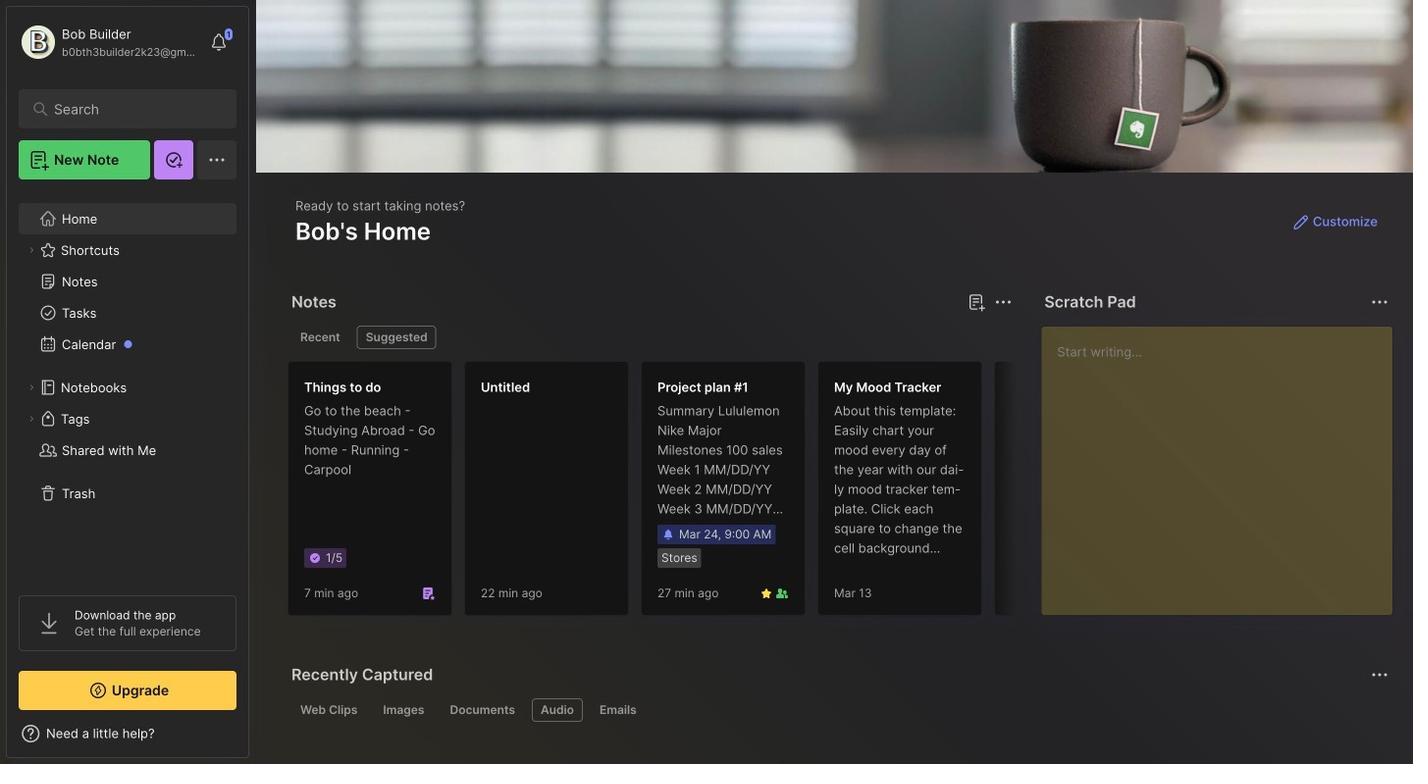 Task type: describe. For each thing, give the bounding box(es) containing it.
2 more actions field from the left
[[1367, 289, 1394, 316]]

1 tab list from the top
[[292, 326, 1010, 350]]

more actions image
[[1369, 291, 1392, 314]]

expand tags image
[[26, 413, 37, 425]]

expand notebooks image
[[26, 382, 37, 394]]

more actions image
[[992, 291, 1016, 314]]

main element
[[0, 0, 255, 765]]

tree inside main element
[[7, 191, 248, 578]]



Task type: locate. For each thing, give the bounding box(es) containing it.
2 tab list from the top
[[292, 699, 1386, 723]]

tab
[[292, 326, 349, 350], [357, 326, 437, 350], [292, 699, 367, 723], [374, 699, 434, 723], [441, 699, 524, 723], [532, 699, 583, 723], [591, 699, 646, 723]]

click to collapse image
[[248, 729, 263, 752]]

0 vertical spatial tab list
[[292, 326, 1010, 350]]

1 horizontal spatial more actions field
[[1367, 289, 1394, 316]]

More actions field
[[990, 289, 1018, 316], [1367, 289, 1394, 316]]

Start writing… text field
[[1058, 327, 1392, 600]]

Account field
[[19, 23, 200, 62]]

1 vertical spatial tab list
[[292, 699, 1386, 723]]

None search field
[[54, 97, 211, 121]]

tab list
[[292, 326, 1010, 350], [292, 699, 1386, 723]]

row group
[[288, 361, 1171, 628]]

WHAT'S NEW field
[[7, 719, 248, 750]]

0 horizontal spatial more actions field
[[990, 289, 1018, 316]]

none search field inside main element
[[54, 97, 211, 121]]

Search text field
[[54, 100, 211, 119]]

1 more actions field from the left
[[990, 289, 1018, 316]]

tree
[[7, 191, 248, 578]]



Task type: vqa. For each thing, say whether or not it's contained in the screenshot.
the topmost Tab List
yes



